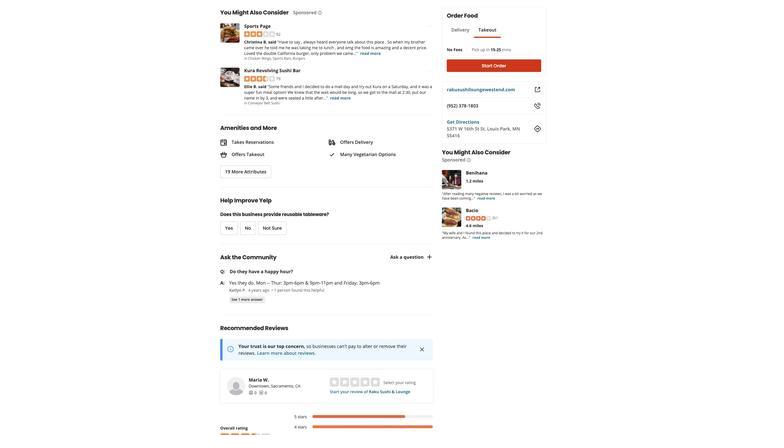 Task type: vqa. For each thing, say whether or not it's contained in the screenshot.
the left 24 chevron down v2 image
no



Task type: locate. For each thing, give the bounding box(es) containing it.
reservations
[[246, 139, 274, 145]]

for
[[525, 231, 529, 236]]

and up knew
[[295, 84, 302, 89]]

bacio link
[[466, 208, 478, 214]]

sushi
[[280, 68, 292, 74], [271, 101, 280, 106], [380, 389, 391, 395]]

1 right see
[[238, 298, 240, 302]]

yes up katlyn
[[229, 280, 237, 286]]

1 vertical spatial your
[[340, 389, 349, 395]]

4 down 5 at the left bottom
[[295, 425, 297, 430]]

24 order v2 image
[[329, 139, 336, 146]]

about inside "have to say , always heard everyone talk about this place . so when my brother came over he told me he was taking me to lunch , and omg the food is amazing and a decent price. loved the double california burger, only problem we came…"
[[355, 39, 366, 45]]

1 horizontal spatial your
[[396, 380, 404, 386]]

more down p.
[[241, 298, 250, 302]]

does this business provide reusable tableware?
[[220, 211, 329, 218]]

1 horizontal spatial delivery
[[451, 27, 469, 33]]

st.
[[481, 126, 486, 132]]

0
[[255, 391, 257, 396], [265, 391, 267, 396]]

1 miles from the top
[[473, 179, 483, 184]]

read right many
[[478, 196, 485, 201]]

, down the everyone
[[335, 45, 336, 51]]

no for no
[[245, 225, 251, 232]]

you
[[220, 9, 231, 17], [442, 149, 453, 157]]

ask up q: on the left
[[220, 254, 231, 262]]

0 vertical spatial takeout
[[479, 27, 496, 33]]

1 horizontal spatial consider
[[485, 149, 510, 157]]

4 inside ask the community element
[[248, 288, 251, 293]]

i inside the "my wife and i found this place and decided to try it for our 2nd anniversary. as…"
[[464, 231, 465, 236]]

3.5 star rating image down overall rating
[[220, 434, 270, 436]]

we left came…"
[[337, 51, 342, 56]]

to inside the "my wife and i found this place and decided to try it for our 2nd anniversary. as…"
[[512, 231, 516, 236]]

they right do
[[237, 269, 247, 275]]

and down 351
[[492, 231, 498, 236]]

1 vertical spatial b.
[[254, 84, 257, 89]]

order down 25
[[494, 62, 506, 69]]

is inside "have to say , always heard everyone talk about this place . so when my brother came over he told me he was taking me to lunch , and omg the food is amazing and a decent price. loved the double california burger, only problem we came…"
[[371, 45, 374, 51]]

1 reviews. from the left
[[239, 350, 256, 357]]

0 horizontal spatial 6pm
[[295, 280, 304, 286]]

3pm- right the 'friday:' on the left bottom
[[359, 280, 370, 286]]

double
[[264, 51, 277, 56]]

24 shopping v2 image
[[220, 152, 227, 158]]

0 horizontal spatial was
[[291, 45, 299, 51]]

sponsored
[[293, 9, 317, 16], [442, 157, 466, 163]]

we down out
[[364, 90, 369, 95]]

0 horizontal spatial 4
[[248, 288, 251, 293]]

24 more v2 image down price.
[[426, 67, 433, 74]]

was inside "after reading many negative reviews, i was a bit worried as we have been coming…"
[[505, 192, 511, 196]]

friends element
[[249, 391, 257, 396]]

1 vertical spatial 4
[[295, 425, 297, 430]]

not sure button
[[258, 222, 287, 235]]

1 horizontal spatial it
[[522, 231, 524, 236]]

1 horizontal spatial 4
[[295, 425, 297, 430]]

0 vertical spatial more
[[263, 124, 277, 132]]

this inside the help improve yelp element
[[233, 211, 241, 218]]

kura inside "some friends and i decided to do a mall day and try out kura on a saturday, and it was a super fun meal option! we knew that the wait would be long, so we got to the mall at 2:30, put our name in by 3, and were seated a little after…"
[[373, 84, 382, 89]]

0 right 16 review v2 image
[[265, 391, 267, 396]]

1 horizontal spatial mall
[[389, 90, 397, 95]]

bar
[[293, 68, 301, 74]]

0 horizontal spatial your
[[340, 389, 349, 395]]

1 0 from the left
[[255, 391, 257, 396]]

19 more attributes button
[[220, 166, 271, 178]]

can't
[[337, 344, 347, 350]]

0 vertical spatial it
[[418, 84, 421, 89]]

yes down does
[[225, 225, 233, 232]]

we inside "have to say , always heard everyone talk about this place . so when my brother came over he told me he was taking me to lunch , and omg the food is amazing and a decent price. loved the double california burger, only problem we came…"
[[337, 51, 342, 56]]

0 vertical spatial decided
[[305, 84, 320, 89]]

0 horizontal spatial mall
[[335, 84, 343, 89]]

24 directions v2 image
[[534, 126, 541, 132]]

delivery up vegetarian
[[355, 139, 373, 145]]

delivery inside amenities and more element
[[355, 139, 373, 145]]

0 vertical spatial so
[[358, 90, 362, 95]]

takes
[[232, 139, 244, 145]]

1 horizontal spatial 6pm
[[370, 280, 380, 286]]

stars for 5 stars
[[298, 414, 307, 420]]

1 horizontal spatial he
[[286, 45, 290, 51]]

i inside "after reading many negative reviews, i was a bit worried as we have been coming…"
[[503, 192, 504, 196]]

1 vertical spatial is
[[263, 344, 267, 350]]

rating up lounge
[[405, 380, 416, 386]]

this up food
[[367, 39, 374, 45]]

rating right overall
[[236, 426, 248, 431]]

0 horizontal spatial sports
[[244, 23, 259, 29]]

1 horizontal spatial also
[[472, 149, 484, 157]]

yes inside ask the community element
[[229, 280, 237, 286]]

1 horizontal spatial place
[[483, 231, 491, 236]]

was right saturday,
[[422, 84, 429, 89]]

1 horizontal spatial reviews.
[[298, 350, 316, 357]]

raku
[[369, 389, 379, 395]]

was inside "some friends and i decided to do a mall day and try out kura on a saturday, and it was a super fun meal option! we knew that the wait would be long, so we got to the mall at 2:30, put our name in by 3, and were seated a little after…"
[[422, 84, 429, 89]]

group containing yes
[[220, 222, 393, 235]]

this inside ask the community element
[[304, 288, 311, 293]]

yes for yes
[[225, 225, 233, 232]]

group inside the help improve yelp element
[[220, 222, 393, 235]]

hour?
[[280, 269, 293, 275]]

i right wife
[[464, 231, 465, 236]]

ask a question link
[[390, 254, 433, 261]]

decided left for
[[499, 231, 511, 236]]

said for page
[[268, 39, 276, 45]]

None radio
[[330, 378, 339, 387], [351, 378, 360, 387], [361, 378, 370, 387], [330, 378, 339, 387], [351, 378, 360, 387], [361, 378, 370, 387]]

1 vertical spatial 1
[[238, 298, 240, 302]]

see 1 more answer
[[232, 298, 263, 302]]

they up p.
[[238, 280, 247, 286]]

1 6pm from the left
[[295, 280, 304, 286]]

0 vertical spatial you might also consider
[[220, 9, 289, 17]]

taking
[[300, 45, 311, 51]]

1 horizontal spatial no
[[447, 47, 453, 52]]

try inside the "my wife and i found this place and decided to try it for our 2nd anniversary. as…"
[[516, 231, 521, 236]]

offers
[[340, 139, 354, 145], [232, 151, 245, 158]]

0 vertical spatial 4
[[248, 288, 251, 293]]

2 0 from the left
[[265, 391, 267, 396]]

0 vertical spatial i
[[303, 84, 304, 89]]

not
[[263, 225, 271, 232]]

amenities
[[220, 124, 249, 132]]

2 vertical spatial we
[[538, 192, 542, 196]]

& left lounge
[[392, 389, 395, 395]]

i up knew
[[303, 84, 304, 89]]

provide
[[264, 211, 281, 218]]

place
[[375, 39, 384, 45], [483, 231, 491, 236]]

read more down food
[[360, 51, 381, 56]]

i inside "some friends and i decided to do a mall day and try out kura on a saturday, and it was a super fun meal option! we knew that the wait would be long, so we got to the mall at 2:30, put our name in by 3, and were seated a little after…"
[[303, 84, 304, 89]]

16 review v2 image
[[259, 391, 264, 396]]

1 vertical spatial yes
[[229, 280, 237, 286]]

0 horizontal spatial place
[[375, 39, 384, 45]]

0 horizontal spatial delivery
[[355, 139, 373, 145]]

to left for
[[512, 231, 516, 236]]

351
[[492, 216, 498, 221]]

0 inside reviews element
[[265, 391, 267, 396]]

also up sports page
[[250, 9, 262, 17]]

start inside 'recommended reviews' element
[[330, 389, 339, 395]]

our right for
[[530, 231, 536, 236]]

do they have a happy hour?
[[230, 269, 293, 275]]

takeout down takes reservations
[[247, 151, 265, 158]]

1 vertical spatial about
[[284, 350, 297, 357]]

about inside 'info' alert
[[284, 350, 297, 357]]

1 vertical spatial it
[[522, 231, 524, 236]]

1 vertical spatial takeout
[[247, 151, 265, 158]]

consider up page
[[263, 9, 289, 17]]

b. for page
[[263, 39, 267, 45]]

1 horizontal spatial is
[[371, 45, 374, 51]]

(952) 378-1803
[[447, 103, 478, 109]]

so businesses can't pay to alter or remove their reviews.
[[239, 344, 407, 357]]

meal
[[263, 90, 272, 95]]

1 vertical spatial 24 more v2 image
[[426, 67, 433, 74]]

so
[[388, 39, 392, 45]]

we inside "after reading many negative reviews, i was a bit worried as we have been coming…"
[[538, 192, 542, 196]]

1 he from the left
[[265, 45, 269, 51]]

2 horizontal spatial our
[[530, 231, 536, 236]]

1 vertical spatial decided
[[499, 231, 511, 236]]

it left for
[[522, 231, 524, 236]]

close image
[[419, 346, 426, 353]]

mall left at
[[389, 90, 397, 95]]

no inside button
[[245, 225, 251, 232]]

1 horizontal spatial 1
[[274, 288, 276, 293]]

to right got
[[377, 90, 381, 95]]

yes they do. mon -- thur: 3pm-6pm & 9pm-11pm and friday: 3pm-6pm
[[229, 280, 380, 286]]

- left thur:
[[269, 280, 270, 286]]

4 right p.
[[248, 288, 251, 293]]

1 horizontal spatial we
[[364, 90, 369, 95]]

super
[[244, 90, 255, 95]]

0 horizontal spatial decided
[[305, 84, 320, 89]]

tab list
[[447, 26, 501, 38]]

might
[[232, 9, 249, 17], [454, 149, 470, 157]]

in conveyor belt sushi
[[244, 101, 280, 106]]

0 horizontal spatial 3pm-
[[284, 280, 295, 286]]

help improve yelp
[[220, 197, 272, 205]]

2 vertical spatial was
[[505, 192, 511, 196]]

of
[[364, 389, 368, 395]]

sushi down 'select'
[[380, 389, 391, 395]]

24 add v2 image
[[426, 254, 433, 261]]

takeout up takeout tab panel
[[479, 27, 496, 33]]

1 vertical spatial found
[[292, 288, 303, 293]]

have up do. at bottom
[[249, 269, 260, 275]]

everyone
[[329, 39, 346, 45]]

kura down the chicken
[[244, 68, 255, 74]]

4 for 4 years ago
[[248, 288, 251, 293]]

b.
[[263, 39, 267, 45], [254, 84, 257, 89]]

your for select
[[396, 380, 404, 386]]

more down be
[[340, 95, 351, 101]]

overall rating
[[220, 426, 248, 431]]

19
[[225, 169, 230, 175]]

24 info v2 image
[[227, 346, 234, 353]]

16 info v2 image
[[318, 10, 322, 15], [467, 158, 471, 163]]

1 vertical spatial was
[[422, 84, 429, 89]]

over
[[255, 45, 264, 51]]

2 vertical spatial sushi
[[380, 389, 391, 395]]

have inside "after reading many negative reviews, i was a bit worried as we have been coming…"
[[442, 196, 450, 201]]

0 vertical spatial kura
[[244, 68, 255, 74]]

they for yes
[[238, 280, 247, 286]]

omg
[[345, 45, 354, 51]]

0 vertical spatial consider
[[263, 9, 289, 17]]

more down 4.6 miles
[[481, 235, 490, 240]]

anniversary.
[[442, 235, 462, 240]]

businesses
[[313, 344, 336, 350]]

0 vertical spatial have
[[442, 196, 450, 201]]

me up only
[[312, 45, 318, 51]]

bacio image
[[442, 208, 461, 227]]

2 horizontal spatial we
[[538, 192, 542, 196]]

the right omg
[[355, 45, 361, 51]]

2 stars from the top
[[298, 425, 307, 430]]

1 down thur:
[[274, 288, 276, 293]]

no button
[[240, 222, 256, 235]]

more up reservations
[[263, 124, 277, 132]]

i right reviews, on the right top of page
[[503, 192, 504, 196]]

sports page image
[[220, 23, 240, 43]]

start left review
[[330, 389, 339, 395]]

0 horizontal spatial reviews.
[[239, 350, 256, 357]]

our
[[420, 90, 426, 95], [530, 231, 536, 236], [268, 344, 276, 350]]

so inside "some friends and i decided to do a mall day and try out kura on a saturday, and it was a super fun meal option! we knew that the wait would be long, so we got to the mall at 2:30, put our name in by 3, and were seated a little after…"
[[358, 90, 362, 95]]

this down 4.6 miles
[[476, 231, 482, 236]]

,
[[301, 39, 302, 45], [335, 45, 336, 51]]

reviews. inside so businesses can't pay to alter or remove their reviews.
[[239, 350, 256, 357]]

tab list containing delivery
[[447, 26, 501, 38]]

you up sports page image
[[220, 9, 231, 17]]

2 miles from the top
[[473, 223, 483, 229]]

takeout inside amenities and more element
[[247, 151, 265, 158]]

in inside "some friends and i decided to do a mall day and try out kura on a saturday, and it was a super fun meal option! we knew that the wait would be long, so we got to the mall at 2:30, put our name in by 3, and were seated a little after…"
[[256, 95, 259, 101]]

remove
[[379, 344, 396, 350]]

about
[[355, 39, 366, 45], [284, 350, 297, 357]]

place inside "have to say , always heard everyone talk about this place . so when my brother came over he told me he was taking me to lunch , and omg the food is amazing and a decent price. loved the double california burger, only problem we came…"
[[375, 39, 384, 45]]

1 horizontal spatial 3pm-
[[359, 280, 370, 286]]

mn
[[512, 126, 520, 132]]

said
[[268, 39, 276, 45], [258, 84, 267, 89]]

helpful
[[312, 288, 324, 293]]

1 vertical spatial sushi
[[271, 101, 280, 106]]

kura revolving sushi bar
[[244, 68, 301, 74]]

1 horizontal spatial b.
[[263, 39, 267, 45]]

2 vertical spatial our
[[268, 344, 276, 350]]

start inside 'button'
[[482, 62, 493, 69]]

maria
[[249, 377, 262, 383]]

2 24 more v2 image from the top
[[426, 67, 433, 74]]

0 vertical spatial offers
[[340, 139, 354, 145]]

1 vertical spatial sports
[[273, 56, 283, 61]]

0 horizontal spatial &
[[305, 280, 309, 286]]

1.2
[[466, 179, 472, 184]]

24 more v2 image
[[426, 23, 433, 30], [426, 67, 433, 74]]

happy
[[265, 269, 279, 275]]

reviews,
[[489, 192, 502, 196]]

4 years ago
[[248, 288, 269, 293]]

have left been at the right top of the page
[[442, 196, 450, 201]]

offers down takes
[[232, 151, 245, 158]]

0 horizontal spatial 1
[[238, 298, 240, 302]]

help improve yelp element
[[211, 187, 433, 235]]

0 horizontal spatial 16 info v2 image
[[318, 10, 322, 15]]

so
[[358, 90, 362, 95], [306, 344, 311, 350]]

0 inside friends element
[[255, 391, 257, 396]]

read right as…"
[[473, 235, 480, 240]]

1 24 more v2 image from the top
[[426, 23, 433, 30]]

0 vertical spatial place
[[375, 39, 384, 45]]

b. up fun
[[254, 84, 257, 89]]

1 vertical spatial our
[[530, 231, 536, 236]]

"have to say , always heard everyone talk about this place . so when my brother came over he told me he was taking me to lunch , and omg the food is amazing and a decent price. loved the double california burger, only problem we came…"
[[244, 39, 427, 56]]

read more link
[[360, 51, 381, 56], [330, 95, 351, 101], [478, 196, 495, 201], [473, 235, 490, 240]]

is up "learn"
[[263, 344, 267, 350]]

our inside the "my wife and i found this place and decided to try it for our 2nd anniversary. as…"
[[530, 231, 536, 236]]

in
[[486, 47, 490, 52], [244, 56, 247, 61], [256, 95, 259, 101], [244, 101, 247, 106]]

0 vertical spatial sponsored
[[293, 9, 317, 16]]

no left the fees
[[447, 47, 453, 52]]

3pm- up person
[[284, 280, 295, 286]]

me
[[279, 45, 285, 51], [312, 45, 318, 51]]

this right does
[[233, 211, 241, 218]]

6pm up 1 person found this helpful
[[295, 280, 304, 286]]

3.5 star rating image up ellie b. said
[[244, 76, 275, 82]]

you might also consider up sports page
[[220, 9, 289, 17]]

to left do
[[321, 84, 324, 89]]

0 horizontal spatial sponsored
[[293, 9, 317, 16]]

0 vertical spatial they
[[237, 269, 247, 275]]

fees
[[454, 47, 463, 52]]

0 horizontal spatial our
[[268, 344, 276, 350]]

yes button
[[220, 222, 238, 235]]

55416
[[447, 133, 460, 139]]

christina
[[244, 39, 262, 45]]

to
[[289, 39, 293, 45], [319, 45, 323, 51], [321, 84, 324, 89], [377, 90, 381, 95], [512, 231, 516, 236], [357, 344, 362, 350]]

0 vertical spatial your
[[396, 380, 404, 386]]

no for no fees
[[447, 47, 453, 52]]

1 horizontal spatial start
[[482, 62, 493, 69]]

to down heard
[[319, 45, 323, 51]]

it inside "some friends and i decided to do a mall day and try out kura on a saturday, and it was a super fun meal option! we knew that the wait would be long, so we got to the mall at 2:30, put our name in by 3, and were seated a little after…"
[[418, 84, 421, 89]]

0 vertical spatial yes
[[225, 225, 233, 232]]

order left food
[[447, 12, 463, 20]]

ellie
[[244, 84, 253, 89]]

filter reviews by 5 stars rating element
[[289, 414, 433, 420]]

your up lounge
[[396, 380, 404, 386]]

belt
[[264, 101, 270, 106]]

a inside "have to say , always heard everyone talk about this place . so when my brother came over he told me he was taking me to lunch , and omg the food is amazing and a decent price. loved the double california burger, only problem we came…"
[[400, 45, 402, 51]]

try left out
[[359, 84, 365, 89]]

ask left question
[[390, 254, 399, 260]]

concern,
[[286, 344, 305, 350]]

your left review
[[340, 389, 349, 395]]

1 horizontal spatial decided
[[499, 231, 511, 236]]

0 horizontal spatial found
[[292, 288, 303, 293]]

ask the community element
[[211, 244, 442, 304]]

reviews element
[[259, 391, 267, 396]]

1 horizontal spatial rating
[[405, 380, 416, 386]]

no fees
[[447, 47, 463, 52]]

1 vertical spatial no
[[245, 225, 251, 232]]

stars down the 5 stars
[[298, 425, 307, 430]]

0 horizontal spatial no
[[245, 225, 251, 232]]

sushi right belt
[[271, 101, 280, 106]]

read more link right many
[[478, 196, 495, 201]]

benihana link
[[466, 170, 488, 176]]

reviews.
[[239, 350, 256, 357], [298, 350, 316, 357]]

more right 19
[[232, 169, 243, 175]]

ask a question
[[390, 254, 424, 260]]

1 vertical spatial so
[[306, 344, 311, 350]]

is
[[371, 45, 374, 51], [263, 344, 267, 350]]

0 horizontal spatial is
[[263, 344, 267, 350]]

yes for yes they do. mon -- thur: 3pm-6pm & 9pm-11pm and friday: 3pm-6pm
[[229, 280, 237, 286]]

try
[[359, 84, 365, 89], [516, 231, 521, 236]]

1 vertical spatial try
[[516, 231, 521, 236]]

"after
[[442, 192, 451, 196]]

0 horizontal spatial b.
[[254, 84, 257, 89]]

so right concern,
[[306, 344, 311, 350]]

24 reservation v2 image
[[220, 139, 227, 146]]

0 vertical spatial said
[[268, 39, 276, 45]]

no down business
[[245, 225, 251, 232]]

a
[[400, 45, 402, 51], [331, 84, 334, 89], [388, 84, 391, 89], [430, 84, 432, 89], [302, 95, 304, 101], [512, 192, 514, 196], [400, 254, 403, 260], [261, 269, 264, 275]]

at
[[398, 90, 402, 95]]

0 horizontal spatial have
[[249, 269, 260, 275]]

start for start order
[[482, 62, 493, 69]]

0 horizontal spatial more
[[232, 169, 243, 175]]

found down yes they do. mon -- thur: 3pm-6pm & 9pm-11pm and friday: 3pm-6pm
[[292, 288, 303, 293]]

3.5 star rating image
[[244, 76, 275, 82], [220, 434, 270, 436]]

found down 4.6
[[465, 231, 475, 236]]

0 vertical spatial found
[[465, 231, 475, 236]]

have inside ask the community element
[[249, 269, 260, 275]]

yes inside "button"
[[225, 225, 233, 232]]

4 inside 'recommended reviews' element
[[295, 425, 297, 430]]

0 horizontal spatial takeout
[[247, 151, 265, 158]]

friends
[[281, 84, 294, 89]]

sports up 3 star rating image
[[244, 23, 259, 29]]

and right wife
[[457, 231, 463, 236]]

have
[[442, 196, 450, 201], [249, 269, 260, 275]]

your for start
[[340, 389, 349, 395]]

group
[[220, 222, 393, 235]]

1 stars from the top
[[298, 414, 307, 420]]

3 star rating image
[[244, 31, 275, 37]]

reading
[[452, 192, 464, 196]]

sacramento,
[[271, 384, 294, 389]]

burger,
[[296, 51, 310, 56]]

was left bit at the right top of page
[[505, 192, 511, 196]]

0 vertical spatial start
[[482, 62, 493, 69]]

& inside 'recommended reviews' element
[[392, 389, 395, 395]]

takeout tab panel
[[447, 38, 501, 40]]

0 horizontal spatial me
[[279, 45, 285, 51]]

lunch
[[324, 45, 334, 51]]

b. up over
[[263, 39, 267, 45]]

None radio
[[340, 378, 349, 387], [371, 378, 380, 387], [340, 378, 349, 387], [371, 378, 380, 387]]

sports left bars,
[[273, 56, 283, 61]]

1 vertical spatial stars
[[298, 425, 307, 430]]

(no rating) image
[[330, 378, 380, 387]]

recommended reviews element
[[202, 315, 451, 436]]

miles down benihana "link"
[[473, 179, 483, 184]]

1 vertical spatial offers
[[232, 151, 245, 158]]

our inside 'info' alert
[[268, 344, 276, 350]]

more inside "link"
[[241, 298, 250, 302]]

out
[[366, 84, 372, 89]]

1 horizontal spatial found
[[465, 231, 475, 236]]

more down top
[[271, 350, 283, 357]]

offers up "many"
[[340, 139, 354, 145]]

offers for offers delivery
[[340, 139, 354, 145]]

our inside "some friends and i decided to do a mall day and try out kura on a saturday, and it was a super fun meal option! we knew that the wait would be long, so we got to the mall at 2:30, put our name in by 3, and were seated a little after…"
[[420, 90, 426, 95]]

sports page link
[[244, 23, 271, 29]]

24 more v2 image up price.
[[426, 23, 433, 30]]

place left . at the top of the page
[[375, 39, 384, 45]]

delivery
[[451, 27, 469, 33], [355, 139, 373, 145]]

0 vertical spatial also
[[250, 9, 262, 17]]

business
[[242, 211, 263, 218]]

0 horizontal spatial offers
[[232, 151, 245, 158]]

1 vertical spatial &
[[392, 389, 395, 395]]

0 vertical spatial you
[[220, 9, 231, 17]]

1 vertical spatial delivery
[[355, 139, 373, 145]]

read down would
[[330, 95, 339, 101]]

this inside "have to say , always heard everyone talk about this place . so when my brother came over he told me he was taking me to lunch , and omg the food is amazing and a decent price. loved the double california burger, only problem we came…"
[[367, 39, 374, 45]]

reviews. down concern,
[[298, 350, 316, 357]]



Task type: describe. For each thing, give the bounding box(es) containing it.
and inside ask the community element
[[334, 280, 343, 286]]

reusable
[[282, 211, 302, 218]]

& inside ask the community element
[[305, 280, 309, 286]]

that
[[306, 90, 313, 95]]

help
[[220, 197, 233, 205]]

st
[[475, 126, 479, 132]]

decided inside "some friends and i decided to do a mall day and try out kura on a saturday, and it was a super fun meal option! we knew that the wait would be long, so we got to the mall at 2:30, put our name in by 3, and were seated a little after…"
[[305, 84, 320, 89]]

0 horizontal spatial rating
[[236, 426, 248, 431]]

0 vertical spatial order
[[447, 12, 463, 20]]

sushi inside 'recommended reviews' element
[[380, 389, 391, 395]]

read more down be
[[330, 95, 351, 101]]

mins
[[502, 47, 511, 52]]

came
[[244, 45, 254, 51]]

benihana image
[[442, 170, 461, 190]]

and up put
[[410, 84, 417, 89]]

we inside "some friends and i decided to do a mall day and try out kura on a saturday, and it was a super fun meal option! we knew that the wait would be long, so we got to the mall at 2:30, put our name in by 3, and were seated a little after…"
[[364, 90, 369, 95]]

2 3pm- from the left
[[359, 280, 370, 286]]

0 vertical spatial sports
[[244, 23, 259, 29]]

on
[[383, 84, 387, 89]]

0 for friends element
[[255, 391, 257, 396]]

in left the chicken
[[244, 56, 247, 61]]

kura revolving sushi bar image
[[220, 68, 240, 87]]

question
[[404, 254, 424, 260]]

read more down 4.6 miles
[[473, 235, 490, 240]]

read more link down be
[[330, 95, 351, 101]]

2 reviews. from the left
[[298, 350, 316, 357]]

more inside 'info' alert
[[271, 350, 283, 357]]

and up "long,"
[[351, 84, 358, 89]]

read more right many
[[478, 196, 495, 201]]

and down the everyone
[[337, 45, 344, 51]]

worried
[[520, 192, 532, 196]]

as
[[533, 192, 537, 196]]

vegetarian
[[354, 151, 378, 158]]

"have
[[277, 39, 288, 45]]

1 3pm- from the left
[[284, 280, 295, 286]]

select
[[384, 380, 395, 386]]

katlyn
[[229, 288, 242, 293]]

in left the conveyor
[[244, 101, 247, 106]]

photo of maria w. image
[[227, 377, 245, 396]]

0 vertical spatial rating
[[405, 380, 416, 386]]

24 checkmark v2 image
[[329, 152, 336, 158]]

a inside "after reading many negative reviews, i was a bit worried as we have been coming…"
[[512, 192, 514, 196]]

offers for offers takeout
[[232, 151, 245, 158]]

0 vertical spatial 3.5 star rating image
[[244, 76, 275, 82]]

when
[[393, 39, 403, 45]]

2 6pm from the left
[[370, 280, 380, 286]]

select your rating
[[384, 380, 416, 386]]

top
[[277, 344, 285, 350]]

24 more v2 image for kura revolving sushi bar
[[426, 67, 433, 74]]

was inside "have to say , always heard everyone talk about this place . so when my brother came over he told me he was taking me to lunch , and omg the food is amazing and a decent price. loved the double california burger, only problem we came…"
[[291, 45, 299, 51]]

more down the amazing
[[370, 51, 381, 56]]

p.
[[243, 288, 246, 293]]

as…"
[[462, 235, 470, 240]]

2 he from the left
[[286, 45, 290, 51]]

rakusushiloungewestend.com
[[447, 87, 515, 93]]

order inside 'button'
[[494, 62, 506, 69]]

this inside the "my wife and i found this place and decided to try it for our 2nd anniversary. as…"
[[476, 231, 482, 236]]

stars for 4 stars
[[298, 425, 307, 430]]

start your review of raku sushi & lounge
[[330, 389, 411, 395]]

california
[[278, 51, 295, 56]]

the down over
[[256, 51, 263, 56]]

offers delivery
[[340, 139, 373, 145]]

1 vertical spatial ,
[[335, 45, 336, 51]]

1803
[[468, 103, 478, 109]]

filter reviews by 4 stars rating element
[[289, 425, 433, 430]]

does
[[220, 211, 232, 218]]

seated
[[289, 95, 301, 101]]

pay
[[348, 344, 356, 350]]

improve
[[234, 197, 258, 205]]

decided inside the "my wife and i found this place and decided to try it for our 2nd anniversary. as…"
[[499, 231, 511, 236]]

offers takeout
[[232, 151, 265, 158]]

1 horizontal spatial more
[[263, 124, 277, 132]]

is inside 'info' alert
[[263, 344, 267, 350]]

would
[[330, 90, 341, 95]]

24 phone v2 image
[[534, 102, 541, 109]]

0 horizontal spatial consider
[[263, 9, 289, 17]]

pick
[[472, 47, 479, 52]]

0 for reviews element
[[265, 391, 267, 396]]

more inside 19 more attributes dropdown button
[[232, 169, 243, 175]]

try inside "some friends and i decided to do a mall day and try out kura on a saturday, and it was a super fun meal option! we knew that the wait would be long, so we got to the mall at 2:30, put our name in by 3, and were seated a little after…"
[[359, 84, 365, 89]]

19 more attributes
[[225, 169, 267, 175]]

decent
[[403, 45, 416, 51]]

yelp
[[259, 197, 272, 205]]

in right up on the right of page
[[486, 47, 490, 52]]

to inside so businesses can't pay to alter or remove their reviews.
[[357, 344, 362, 350]]

i for place
[[464, 231, 465, 236]]

and down when
[[392, 45, 399, 51]]

24 external link v2 image
[[534, 86, 541, 93]]

overall
[[220, 426, 235, 431]]

read down food
[[360, 51, 369, 56]]

in chicken wings, sports bars, burgers
[[244, 56, 305, 61]]

said for revolving
[[258, 84, 267, 89]]

bit
[[515, 192, 519, 196]]

the up do
[[232, 254, 241, 262]]

info alert
[[220, 339, 433, 361]]

get directions link
[[447, 119, 479, 125]]

recommended reviews
[[220, 324, 288, 332]]

16 friends v2 image
[[249, 391, 253, 396]]

got
[[370, 90, 376, 95]]

your trust is our top concern,
[[239, 344, 305, 350]]

24 more v2 image for sports page
[[426, 23, 433, 30]]

get
[[447, 119, 455, 125]]

miles inside benihana 1.2 miles
[[473, 179, 483, 184]]

found inside ask the community element
[[292, 288, 303, 293]]

1 vertical spatial consider
[[485, 149, 510, 157]]

start for start your review of raku sushi & lounge
[[330, 389, 339, 395]]

they for do
[[237, 269, 247, 275]]

rating element
[[330, 378, 380, 387]]

review
[[350, 389, 363, 395]]

0 vertical spatial sushi
[[280, 68, 292, 74]]

so inside so businesses can't pay to alter or remove their reviews.
[[306, 344, 311, 350]]

25
[[497, 47, 501, 52]]

1 vertical spatial sponsored
[[442, 157, 466, 163]]

sure
[[272, 225, 282, 232]]

place inside the "my wife and i found this place and decided to try it for our 2nd anniversary. as…"
[[483, 231, 491, 236]]

"some
[[267, 84, 280, 89]]

79
[[276, 76, 281, 81]]

9pm-
[[310, 280, 321, 286]]

"my wife and i found this place and decided to try it for our 2nd anniversary. as…"
[[442, 231, 543, 240]]

found inside the "my wife and i found this place and decided to try it for our 2nd anniversary. as…"
[[465, 231, 475, 236]]

the up after…"
[[314, 90, 320, 95]]

2 - from the left
[[269, 280, 270, 286]]

1 inside "link"
[[238, 298, 240, 302]]

0 horizontal spatial kura
[[244, 68, 255, 74]]

a:
[[220, 280, 225, 286]]

trust
[[251, 344, 262, 350]]

tableware?
[[303, 211, 329, 218]]

always
[[303, 39, 316, 45]]

katlyn p.
[[229, 288, 246, 293]]

many
[[465, 192, 474, 196]]

b. for revolving
[[254, 84, 257, 89]]

1 vertical spatial also
[[472, 149, 484, 157]]

0 vertical spatial delivery
[[451, 27, 469, 33]]

1 vertical spatial mall
[[389, 90, 397, 95]]

options
[[379, 151, 396, 158]]

4 star rating image
[[466, 216, 491, 221]]

friday:
[[344, 280, 358, 286]]

1 vertical spatial you
[[442, 149, 453, 157]]

amenities and more element
[[211, 115, 438, 178]]

order food
[[447, 12, 478, 20]]

start order
[[482, 62, 506, 69]]

community
[[242, 254, 277, 262]]

read more link down 4.6 miles
[[473, 235, 490, 240]]

amenities and more
[[220, 124, 277, 132]]

1 vertical spatial you might also consider
[[442, 149, 510, 157]]

0 vertical spatial mall
[[335, 84, 343, 89]]

ago
[[263, 288, 269, 293]]

maria w. downtown, sacramento, ca
[[249, 377, 300, 389]]

3.5 star rating image inside 'recommended reviews' element
[[220, 434, 270, 436]]

by
[[260, 95, 265, 101]]

2 me from the left
[[312, 45, 318, 51]]

4 for 4 stars
[[295, 425, 297, 430]]

or
[[374, 344, 378, 350]]

coming…"
[[459, 196, 475, 201]]

0 vertical spatial 1
[[274, 288, 276, 293]]

negative
[[475, 192, 488, 196]]

4.6
[[466, 223, 472, 229]]

park,
[[500, 126, 511, 132]]

0 vertical spatial might
[[232, 9, 249, 17]]

it inside the "my wife and i found this place and decided to try it for our 2nd anniversary. as…"
[[522, 231, 524, 236]]

ask for ask the community
[[220, 254, 231, 262]]

read more link down food
[[360, 51, 381, 56]]

ellie b. said
[[244, 84, 267, 89]]

recommended
[[220, 324, 264, 332]]

more up 351
[[486, 196, 495, 201]]

0 vertical spatial ,
[[301, 39, 302, 45]]

food
[[362, 45, 370, 51]]

wife
[[449, 231, 456, 236]]

and right 3,
[[270, 95, 277, 101]]

1 horizontal spatial might
[[454, 149, 470, 157]]

ask for ask a question
[[390, 254, 399, 260]]

i for do
[[303, 84, 304, 89]]

1 me from the left
[[279, 45, 285, 51]]

the down on on the top of page
[[382, 90, 388, 95]]

to left say
[[289, 39, 293, 45]]

do.
[[248, 280, 255, 286]]

1 horizontal spatial 16 info v2 image
[[467, 158, 471, 163]]

and up takes reservations
[[250, 124, 262, 132]]

wings,
[[262, 56, 272, 61]]

learn more about reviews.
[[257, 350, 316, 357]]

told
[[270, 45, 278, 51]]

louis
[[487, 126, 499, 132]]

1 - from the left
[[267, 280, 269, 286]]



